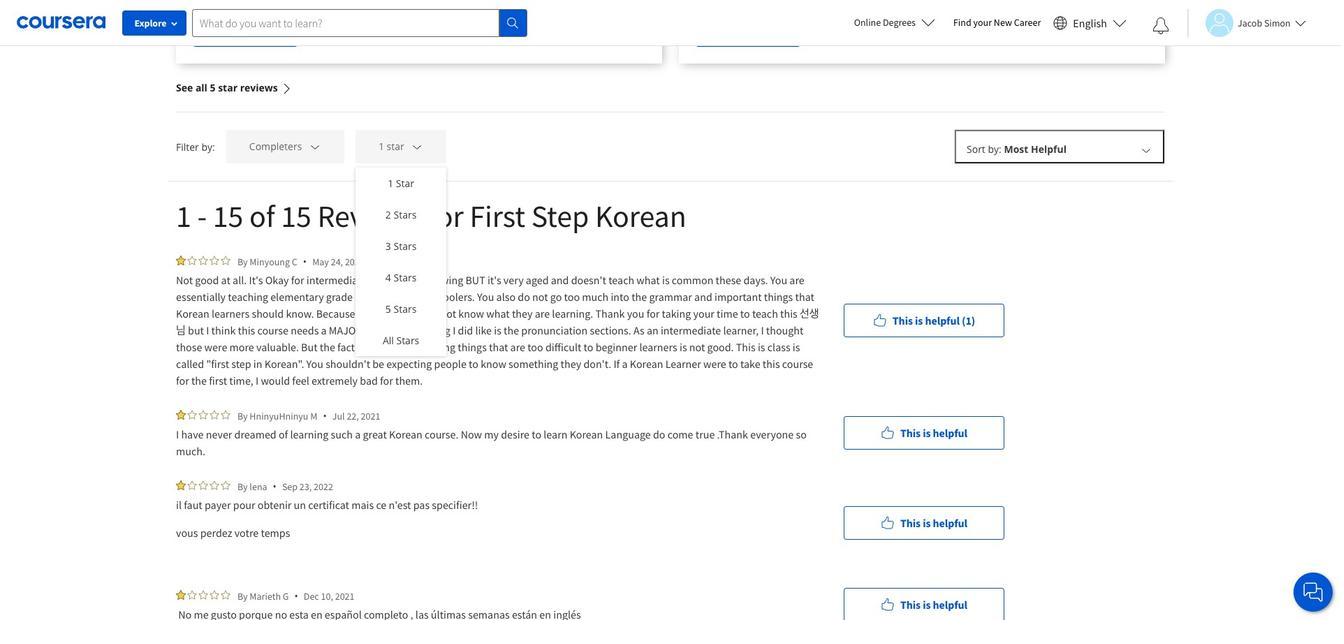 Task type: vqa. For each thing, say whether or not it's contained in the screenshot.
5 within the menu item
yes



Task type: locate. For each thing, give the bounding box(es) containing it.
1 horizontal spatial people
[[434, 357, 467, 371]]

such
[[331, 428, 353, 442]]

the right like
[[504, 324, 519, 338]]

15 up c
[[281, 197, 311, 235]]

find your new career link
[[947, 14, 1048, 31]]

2 vertical spatial 2021
[[335, 590, 355, 603]]

that up be
[[357, 340, 376, 354]]

by up all.
[[238, 255, 248, 268]]

career
[[1014, 16, 1041, 29]]

2 this is helpful button from the top
[[844, 506, 1005, 540]]

15
[[213, 197, 243, 235], [281, 197, 311, 235]]

helpful for g
[[933, 598, 968, 612]]

0 horizontal spatial do
[[426, 307, 438, 321]]

they down also
[[512, 307, 533, 321]]

to inside i have never dreamed of learning such a great korean course. now my desire to learn korean language do come true .thank everyone so much.
[[532, 428, 542, 442]]

a
[[321, 324, 327, 338], [622, 357, 628, 371], [355, 428, 361, 442]]

they down the difficult
[[561, 357, 582, 371]]

1 vertical spatial of
[[358, 307, 367, 321]]

too right "go"
[[564, 290, 580, 304]]

something
[[509, 357, 559, 371]]

stars for 2 stars
[[394, 208, 417, 222]]

4 stars menu item
[[356, 262, 447, 293]]

do up thing
[[426, 307, 438, 321]]

pronunciation
[[522, 324, 588, 338]]

1 vertical spatial they
[[561, 357, 582, 371]]

2 horizontal spatial of
[[358, 307, 367, 321]]

you down but
[[306, 357, 324, 371]]

intermediate
[[661, 324, 721, 338]]

the right but
[[320, 340, 335, 354]]

and up "go"
[[551, 273, 569, 287]]

what up the grammar
[[637, 273, 660, 287]]

filled star image for •
[[176, 481, 186, 491]]

2 horizontal spatial do
[[653, 428, 666, 442]]

you down it's
[[477, 290, 494, 304]]

0 horizontal spatial 15
[[213, 197, 243, 235]]

2 this is helpful from the top
[[901, 516, 968, 530]]

like
[[475, 324, 492, 338]]

this
[[893, 313, 913, 327], [736, 340, 756, 354], [901, 426, 921, 440], [901, 516, 921, 530], [901, 598, 921, 612]]

What do you want to learn? text field
[[192, 9, 500, 37]]

1 vertical spatial not
[[441, 307, 456, 321]]

good.
[[708, 340, 734, 354]]

23,
[[300, 480, 312, 493]]

2 vertical spatial you
[[306, 357, 324, 371]]

do inside i have never dreamed of learning such a great korean course. now my desire to learn korean language do come true .thank everyone so much.
[[653, 428, 666, 442]]

2 vertical spatial do
[[653, 428, 666, 442]]

one
[[405, 324, 424, 338]]

stars up one
[[394, 303, 417, 316]]

things down days.
[[764, 290, 793, 304]]

to left pre-
[[396, 290, 406, 304]]

jacob simon
[[1238, 16, 1291, 29]]

new
[[994, 16, 1013, 29]]

1 vertical spatial 1
[[388, 177, 394, 190]]

1 inside menu item
[[388, 177, 394, 190]]

c
[[292, 255, 298, 268]]

things
[[764, 290, 793, 304], [458, 340, 487, 354]]

0 vertical spatial do
[[518, 290, 530, 304]]

faut
[[184, 498, 202, 512]]

stars inside "menu item"
[[394, 208, 417, 222]]

a right needs
[[321, 324, 327, 338]]

for up elementary
[[291, 273, 304, 287]]

stars right the all on the bottom left of page
[[397, 334, 419, 347]]

1 vertical spatial star
[[387, 140, 404, 153]]

do right also
[[518, 290, 530, 304]]

expecting
[[387, 357, 432, 371]]

2 horizontal spatial that
[[796, 290, 815, 304]]

2 horizontal spatial 1
[[388, 177, 394, 190]]

1 vertical spatial things
[[458, 340, 487, 354]]

for right 2 stars at the left of the page
[[428, 197, 464, 235]]

jul
[[332, 410, 345, 422]]

as
[[634, 324, 645, 338]]

teaching down it's
[[228, 290, 268, 304]]

things down the did
[[458, 340, 487, 354]]

english button
[[1048, 0, 1133, 45]]

filled star image for g
[[176, 590, 186, 600]]

3 this is helpful button from the top
[[844, 588, 1005, 621]]

learn
[[544, 428, 568, 442]]

3 by from the top
[[238, 480, 248, 493]]

1 horizontal spatial what
[[637, 273, 660, 287]]

2 vertical spatial 1
[[176, 197, 191, 235]]

0 vertical spatial things
[[764, 290, 793, 304]]

what
[[637, 273, 660, 287], [487, 307, 510, 321]]

님
[[176, 324, 186, 338]]

star up 1 star
[[387, 140, 404, 153]]

learner,
[[724, 324, 759, 338]]

3 this is helpful from the top
[[901, 598, 968, 612]]

vous
[[176, 526, 198, 540]]

by for m
[[238, 410, 248, 422]]

i right time,
[[256, 374, 259, 388]]

know up the did
[[459, 307, 484, 321]]

1 horizontal spatial and
[[695, 290, 713, 304]]

2021 inside by marieth g • dec 10, 2021
[[335, 590, 355, 603]]

4 by from the top
[[238, 590, 248, 603]]

pre-
[[408, 290, 427, 304]]

take
[[741, 357, 761, 371]]

were up "first
[[204, 340, 227, 354]]

0 vertical spatial you
[[771, 273, 788, 287]]

bad
[[360, 374, 378, 388]]

they
[[512, 307, 533, 321], [561, 357, 582, 371]]

0 vertical spatial they
[[512, 307, 533, 321]]

0 vertical spatial people
[[391, 307, 424, 321]]

filled star image
[[176, 256, 186, 266], [176, 410, 186, 420], [176, 481, 186, 491], [176, 590, 186, 600]]

learners down an at the bottom
[[640, 340, 678, 354]]

star right all
[[218, 81, 238, 94]]

not down intermediate
[[690, 340, 705, 354]]

not
[[533, 290, 548, 304], [441, 307, 456, 321], [690, 340, 705, 354]]

5
[[210, 81, 216, 94], [386, 303, 391, 316]]

1 horizontal spatial your
[[974, 16, 992, 29]]

teach up into
[[609, 273, 635, 287]]

2 vertical spatial not
[[690, 340, 705, 354]]

0 horizontal spatial your
[[694, 307, 715, 321]]

15 right -
[[213, 197, 243, 235]]

0 vertical spatial this is helpful button
[[844, 416, 1005, 450]]

this is helpful (1) button
[[844, 304, 1005, 337]]

you
[[771, 273, 788, 287], [477, 290, 494, 304], [306, 357, 324, 371]]

helpful for m
[[933, 426, 968, 440]]

1 horizontal spatial 1
[[379, 140, 384, 153]]

by hninyuhninyu m • jul 22, 2021
[[238, 409, 380, 423]]

0 horizontal spatial what
[[487, 307, 510, 321]]

this is helpful button
[[844, 416, 1005, 450], [844, 506, 1005, 540], [844, 588, 1005, 621]]

0 vertical spatial learners
[[212, 307, 250, 321]]

by inside by minyoung c • may 24, 2021
[[238, 255, 248, 268]]

0 horizontal spatial you
[[379, 340, 396, 354]]

0 horizontal spatial of
[[249, 197, 275, 235]]

1 vertical spatial what
[[487, 307, 510, 321]]

stars for all stars
[[397, 334, 419, 347]]

1 vertical spatial 5
[[386, 303, 391, 316]]

not good at all. it's okay for intermediate/advanced reviewing but it's very aged and doesn't teach what is common these days. you are essentially teaching elementary grade material to pre-schoolers. you also do not go too much into the grammar and important things that korean learners should know. because of this, people do not know what they are learning. thank you for taking your time to teach this 선생 님 but i think this course needs a major revamp. one thing i did like is the pronunciation sections. as an intermediate learner, i thought those were more valuable. but the fact that you are teaching things that are too difficult to beginner learners is not good. this is class is called "first step in korean". you shouldn't be expecting people to know something they don't. if a korean learner were to take this course for the first time, i would feel extremely bad for them.
[[176, 273, 819, 388]]

that up 선생
[[796, 290, 815, 304]]

0 vertical spatial were
[[204, 340, 227, 354]]

0 vertical spatial your
[[974, 16, 992, 29]]

stars right 2
[[394, 208, 417, 222]]

chevron down image inside 1 star 'dropdown button'
[[411, 141, 424, 153]]

you
[[627, 307, 645, 321], [379, 340, 396, 354]]

thank
[[596, 307, 625, 321]]

0 vertical spatial course
[[257, 324, 289, 338]]

1 left star
[[388, 177, 394, 190]]

2021 right 10, at the left bottom
[[335, 590, 355, 603]]

0 horizontal spatial 1
[[176, 197, 191, 235]]

by inside by hninyuhninyu m • jul 22, 2021
[[238, 410, 248, 422]]

this
[[781, 307, 798, 321], [238, 324, 255, 338], [763, 357, 780, 371]]

know down like
[[481, 357, 507, 371]]

filter by:
[[176, 140, 215, 153]]

were down good. on the bottom
[[704, 357, 727, 371]]

this for g
[[901, 598, 921, 612]]

for down called
[[176, 374, 189, 388]]

dec
[[304, 590, 319, 603]]

a right if
[[622, 357, 628, 371]]

helpful inside the this is helpful (1) button
[[925, 313, 960, 327]]

0 horizontal spatial people
[[391, 307, 424, 321]]

vous perdez votre temps
[[176, 526, 290, 540]]

star image left "marieth"
[[210, 590, 219, 600]]

by up dreamed
[[238, 410, 248, 422]]

this for •
[[901, 516, 921, 530]]

to left learn
[[532, 428, 542, 442]]

3 filled star image from the top
[[176, 481, 186, 491]]

0 horizontal spatial 5
[[210, 81, 216, 94]]

1 horizontal spatial that
[[489, 340, 508, 354]]

teach
[[609, 273, 635, 287], [753, 307, 778, 321]]

this is helpful button for •
[[844, 506, 1005, 540]]

5 right all
[[210, 81, 216, 94]]

you right days.
[[771, 273, 788, 287]]

0 horizontal spatial things
[[458, 340, 487, 354]]

1 horizontal spatial you
[[477, 290, 494, 304]]

you down revamp.
[[379, 340, 396, 354]]

this inside button
[[893, 313, 913, 327]]

difficult
[[546, 340, 582, 354]]

your up intermediate
[[694, 307, 715, 321]]

star image
[[187, 256, 197, 266], [198, 256, 208, 266], [210, 256, 219, 266], [221, 256, 231, 266], [187, 410, 197, 420], [198, 410, 208, 420], [221, 410, 231, 420], [187, 481, 197, 491], [210, 481, 219, 491], [187, 590, 197, 600], [198, 590, 208, 600], [221, 590, 231, 600]]

0 vertical spatial this is helpful
[[901, 426, 968, 440]]

1 by from the top
[[238, 255, 248, 268]]

2 by from the top
[[238, 410, 248, 422]]

None search field
[[192, 9, 528, 37]]

2021 right 22,
[[361, 410, 380, 422]]

i inside i have never dreamed of learning such a great korean course. now my desire to learn korean language do come true .thank everyone so much.
[[176, 428, 179, 442]]

• for by minyoung c • may 24, 2021
[[303, 255, 307, 268]]

stars right 3
[[394, 240, 417, 253]]

0 vertical spatial not
[[533, 290, 548, 304]]

1 vertical spatial your
[[694, 307, 715, 321]]

by left "marieth"
[[238, 590, 248, 603]]

too up something
[[528, 340, 543, 354]]

1 horizontal spatial 15
[[281, 197, 311, 235]]

1 horizontal spatial this
[[763, 357, 780, 371]]

mais
[[352, 498, 374, 512]]

and down common
[[695, 290, 713, 304]]

1 vertical spatial this
[[238, 324, 255, 338]]

more
[[230, 340, 254, 354]]

5 stars
[[386, 303, 417, 316]]

1 up 1 star menu item
[[379, 140, 384, 153]]

i left the have on the left bottom
[[176, 428, 179, 442]]

did
[[458, 324, 473, 338]]

m
[[310, 410, 318, 422]]

of inside i have never dreamed of learning such a great korean course. now my desire to learn korean language do come true .thank everyone so much.
[[279, 428, 288, 442]]

by
[[238, 255, 248, 268], [238, 410, 248, 422], [238, 480, 248, 493], [238, 590, 248, 603]]

.thank
[[717, 428, 748, 442]]

0 horizontal spatial course
[[257, 324, 289, 338]]

are
[[790, 273, 805, 287], [535, 307, 550, 321], [398, 340, 413, 354], [511, 340, 525, 354]]

reviews
[[240, 81, 278, 94]]

5 up revamp.
[[386, 303, 391, 316]]

0 horizontal spatial they
[[512, 307, 533, 321]]

were
[[204, 340, 227, 354], [704, 357, 727, 371]]

it's
[[249, 273, 263, 287]]

0 vertical spatial 5
[[210, 81, 216, 94]]

1 horizontal spatial 5
[[386, 303, 391, 316]]

people down thing
[[434, 357, 467, 371]]

explore
[[135, 17, 167, 29]]

2 vertical spatial this is helpful button
[[844, 588, 1005, 621]]

1 vertical spatial know
[[481, 357, 507, 371]]

2021 right the 24,
[[345, 255, 365, 268]]

0 vertical spatial you
[[627, 307, 645, 321]]

1 vertical spatial too
[[528, 340, 543, 354]]

because
[[316, 307, 355, 321]]

filled star image down 'vous'
[[176, 590, 186, 600]]

1 horizontal spatial of
[[279, 428, 288, 442]]

menu containing 1 star
[[356, 168, 447, 356]]

0 horizontal spatial too
[[528, 340, 543, 354]]

by inside by marieth g • dec 10, 2021
[[238, 590, 248, 603]]

1 vertical spatial you
[[477, 290, 494, 304]]

• left sep in the left bottom of the page
[[273, 480, 277, 493]]

what down also
[[487, 307, 510, 321]]

by for •
[[238, 480, 248, 493]]

0 vertical spatial a
[[321, 324, 327, 338]]

course down the class
[[783, 357, 814, 371]]

1 vertical spatial course
[[783, 357, 814, 371]]

1 vertical spatial learners
[[640, 340, 678, 354]]

okay
[[265, 273, 289, 287]]

by lena • sep 23, 2022
[[238, 480, 333, 493]]

that down like
[[489, 340, 508, 354]]

1 horizontal spatial not
[[533, 290, 548, 304]]

time,
[[229, 374, 254, 388]]

1 this is helpful from the top
[[901, 426, 968, 440]]

0 vertical spatial teach
[[609, 273, 635, 287]]

0 horizontal spatial star
[[218, 81, 238, 94]]

• right c
[[303, 255, 307, 268]]

your inside not good at all. it's okay for intermediate/advanced reviewing but it's very aged and doesn't teach what is common these days. you are essentially teaching elementary grade material to pre-schoolers. you also do not go too much into the grammar and important things that korean learners should know. because of this, people do not know what they are learning. thank you for taking your time to teach this 선생 님 but i think this course needs a major revamp. one thing i did like is the pronunciation sections. as an intermediate learner, i thought those were more valuable. but the fact that you are teaching things that are too difficult to beginner learners is not good. this is class is called "first step in korean". you shouldn't be expecting people to know something they don't. if a korean learner were to take this course for the first time, i would feel extremely bad for them.
[[694, 307, 715, 321]]

star image
[[210, 410, 219, 420], [198, 481, 208, 491], [221, 481, 231, 491], [210, 590, 219, 600]]

0 horizontal spatial learners
[[212, 307, 250, 321]]

1 left -
[[176, 197, 191, 235]]

filled star image up il
[[176, 481, 186, 491]]

0 vertical spatial star
[[218, 81, 238, 94]]

1 horizontal spatial learners
[[640, 340, 678, 354]]

2 filled star image from the top
[[176, 410, 186, 420]]

1 vertical spatial were
[[704, 357, 727, 371]]

• right the m
[[323, 409, 327, 423]]

• for by hninyuhninyu m • jul 22, 2021
[[323, 409, 327, 423]]

see all 5 star reviews
[[176, 81, 278, 94]]

of left this,
[[358, 307, 367, 321]]

online
[[854, 16, 881, 29]]

by inside by lena • sep 23, 2022
[[238, 480, 248, 493]]

much
[[582, 290, 609, 304]]

2022
[[314, 480, 333, 493]]

a right such
[[355, 428, 361, 442]]

teach up thought
[[753, 307, 778, 321]]

0 vertical spatial this
[[781, 307, 798, 321]]

common
[[672, 273, 714, 287]]

ce
[[376, 498, 387, 512]]

1 vertical spatial teaching
[[415, 340, 456, 354]]

2 vertical spatial of
[[279, 428, 288, 442]]

teaching
[[228, 290, 268, 304], [415, 340, 456, 354]]

is
[[662, 273, 670, 287], [915, 313, 923, 327], [494, 324, 502, 338], [680, 340, 687, 354], [758, 340, 766, 354], [793, 340, 800, 354], [923, 426, 931, 440], [923, 516, 931, 530], [923, 598, 931, 612]]

by left 'lena'
[[238, 480, 248, 493]]

4 filled star image from the top
[[176, 590, 186, 600]]

1 filled star image from the top
[[176, 256, 186, 266]]

all stars menu item
[[356, 325, 447, 356]]

2021 inside by hninyuhninyu m • jul 22, 2021
[[361, 410, 380, 422]]

temps
[[261, 526, 290, 540]]

for right bad
[[380, 374, 393, 388]]

this up thought
[[781, 307, 798, 321]]

do left come
[[653, 428, 666, 442]]

may
[[312, 255, 329, 268]]

not down schoolers.
[[441, 307, 456, 321]]

2021 inside by minyoung c • may 24, 2021
[[345, 255, 365, 268]]

learners up think
[[212, 307, 250, 321]]

1 this is helpful button from the top
[[844, 416, 1005, 450]]

menu
[[356, 168, 447, 356]]

0 horizontal spatial teach
[[609, 273, 635, 287]]

2 vertical spatial this is helpful
[[901, 598, 968, 612]]

1 vertical spatial this is helpful button
[[844, 506, 1005, 540]]

1 horizontal spatial star
[[387, 140, 404, 153]]

chevron down image
[[411, 141, 424, 153], [1140, 144, 1153, 157]]

1 horizontal spatial teaching
[[415, 340, 456, 354]]

people up one
[[391, 307, 424, 321]]

this for m
[[901, 426, 921, 440]]

0 vertical spatial teaching
[[228, 290, 268, 304]]

0 horizontal spatial and
[[551, 273, 569, 287]]

them.
[[396, 374, 423, 388]]

1 star button
[[356, 130, 447, 164]]

this up "more"
[[238, 324, 255, 338]]

1 vertical spatial people
[[434, 357, 467, 371]]

stars right 4 at left top
[[394, 271, 417, 284]]

into
[[611, 290, 630, 304]]

1 horizontal spatial too
[[564, 290, 580, 304]]

you up the as
[[627, 307, 645, 321]]

filled star image up the have on the left bottom
[[176, 410, 186, 420]]

but
[[466, 273, 485, 287]]

course up valuable. at the left of page
[[257, 324, 289, 338]]

1 inside 'dropdown button'
[[379, 140, 384, 153]]

teaching down thing
[[415, 340, 456, 354]]

filled star image up 'not'
[[176, 256, 186, 266]]



Task type: describe. For each thing, give the bounding box(es) containing it.
but
[[301, 340, 318, 354]]

(1)
[[962, 313, 976, 327]]

payer
[[205, 498, 231, 512]]

5 stars menu item
[[356, 293, 447, 325]]

in
[[254, 357, 262, 371]]

it's
[[488, 273, 501, 287]]

0 horizontal spatial were
[[204, 340, 227, 354]]

this is helpful for m
[[901, 426, 968, 440]]

this for c
[[893, 313, 913, 327]]

everyone
[[751, 428, 794, 442]]

find your new career
[[954, 16, 1041, 29]]

0 vertical spatial and
[[551, 273, 569, 287]]

so
[[796, 428, 807, 442]]

2 horizontal spatial you
[[771, 273, 788, 287]]

to up learner,
[[741, 307, 750, 321]]

material
[[355, 290, 394, 304]]

22,
[[347, 410, 359, 422]]

0 horizontal spatial a
[[321, 324, 327, 338]]

the right into
[[632, 290, 647, 304]]

2 vertical spatial this
[[763, 357, 780, 371]]

0 horizontal spatial this
[[238, 324, 255, 338]]

now
[[461, 428, 482, 442]]

to up don't.
[[584, 340, 594, 354]]

2 15 from the left
[[281, 197, 311, 235]]

schoolers.
[[427, 290, 475, 304]]

10,
[[321, 590, 333, 603]]

your inside find your new career link
[[974, 16, 992, 29]]

perdez
[[200, 526, 232, 540]]

star image up 'never'
[[210, 410, 219, 420]]

i right but
[[206, 324, 209, 338]]

simon
[[1265, 16, 1291, 29]]

online degrees button
[[843, 7, 947, 38]]

2 horizontal spatial this
[[781, 307, 798, 321]]

korean".
[[265, 357, 304, 371]]

1 horizontal spatial do
[[518, 290, 530, 304]]

stars for 4 stars
[[394, 271, 417, 284]]

are up the pronunciation
[[535, 307, 550, 321]]

star inside button
[[218, 81, 238, 94]]

i left the did
[[453, 324, 456, 338]]

see all 5 star reviews button
[[176, 64, 292, 112]]

star image up payer
[[221, 481, 231, 491]]

helpful? button
[[193, 13, 298, 47]]

minyoung
[[250, 255, 290, 268]]

선생
[[800, 307, 819, 321]]

1 vertical spatial a
[[622, 357, 628, 371]]

reviews
[[318, 197, 422, 235]]

learning.
[[552, 307, 593, 321]]

1 horizontal spatial they
[[561, 357, 582, 371]]

0 horizontal spatial not
[[441, 307, 456, 321]]

this is helpful button for g
[[844, 588, 1005, 621]]

1 star
[[388, 177, 414, 190]]

taking
[[662, 307, 691, 321]]

explore button
[[122, 10, 187, 36]]

1 vertical spatial teach
[[753, 307, 778, 321]]

i right learner,
[[761, 324, 764, 338]]

1 horizontal spatial course
[[783, 357, 814, 371]]

by for g
[[238, 590, 248, 603]]

0 vertical spatial what
[[637, 273, 660, 287]]

shouldn't
[[326, 357, 370, 371]]

is inside button
[[915, 313, 923, 327]]

aged
[[526, 273, 549, 287]]

important
[[715, 290, 762, 304]]

beginner
[[596, 340, 637, 354]]

first
[[209, 374, 227, 388]]

4 stars
[[386, 271, 417, 284]]

this inside not good at all. it's okay for intermediate/advanced reviewing but it's very aged and doesn't teach what is common these days. you are essentially teaching elementary grade material to pre-schoolers. you also do not go too much into the grammar and important things that korean learners should know. because of this, people do not know what they are learning. thank you for taking your time to teach this 선생 님 but i think this course needs a major revamp. one thing i did like is the pronunciation sections. as an intermediate learner, i thought those were more valuable. but the fact that you are teaching things that are too difficult to beginner learners is not good. this is class is called "first step in korean". you shouldn't be expecting people to know something they don't. if a korean learner were to take this course for the first time, i would feel extremely bad for them.
[[736, 340, 756, 354]]

0 vertical spatial too
[[564, 290, 580, 304]]

called
[[176, 357, 204, 371]]

major
[[329, 324, 362, 338]]

filter
[[176, 140, 199, 153]]

il
[[176, 498, 182, 512]]

completers
[[249, 140, 302, 153]]

coursera image
[[17, 11, 106, 34]]

1 for 1 - 15 of 15 reviews for first step korean
[[176, 197, 191, 235]]

the left first
[[191, 374, 207, 388]]

star image up faut
[[198, 481, 208, 491]]

by for c
[[238, 255, 248, 268]]

think
[[211, 324, 236, 338]]

2 stars menu item
[[356, 199, 447, 231]]

by marieth g • dec 10, 2021
[[238, 590, 355, 603]]

-
[[197, 197, 207, 235]]

thing
[[426, 324, 451, 338]]

these
[[716, 273, 742, 287]]

votre
[[235, 526, 259, 540]]

this,
[[369, 307, 389, 321]]

be
[[373, 357, 384, 371]]

0 vertical spatial know
[[459, 307, 484, 321]]

don't.
[[584, 357, 612, 371]]

chevron down image
[[309, 141, 321, 153]]

4
[[386, 271, 391, 284]]

my
[[484, 428, 499, 442]]

1 horizontal spatial you
[[627, 307, 645, 321]]

3 stars menu item
[[356, 231, 447, 262]]

have
[[181, 428, 204, 442]]

go
[[551, 290, 562, 304]]

course.
[[425, 428, 459, 442]]

• for by marieth g • dec 10, 2021
[[295, 590, 298, 603]]

1 horizontal spatial chevron down image
[[1140, 144, 1153, 157]]

0 vertical spatial of
[[249, 197, 275, 235]]

filled star image for c
[[176, 256, 186, 266]]

chat with us image
[[1303, 581, 1325, 604]]

if
[[614, 357, 620, 371]]

much.
[[176, 444, 205, 458]]

completers button
[[226, 130, 344, 164]]

1 - 15 of 15 reviews for first step korean
[[176, 197, 687, 235]]

helpful for •
[[933, 516, 968, 530]]

pas
[[413, 498, 430, 512]]

of inside not good at all. it's okay for intermediate/advanced reviewing but it's very aged and doesn't teach what is common these days. you are essentially teaching elementary grade material to pre-schoolers. you also do not go too much into the grammar and important things that korean learners should know. because of this, people do not know what they are learning. thank you for taking your time to teach this 선생 님 but i think this course needs a major revamp. one thing i did like is the pronunciation sections. as an intermediate learner, i thought those were more valuable. but the fact that you are teaching things that are too difficult to beginner learners is not good. this is class is called "first step in korean". you shouldn't be expecting people to know something they don't. if a korean learner were to take this course for the first time, i would feel extremely bad for them.
[[358, 307, 367, 321]]

thought
[[766, 324, 804, 338]]

to down the did
[[469, 357, 479, 371]]

3
[[386, 240, 391, 253]]

certificat
[[308, 498, 349, 512]]

for up an at the bottom
[[647, 307, 660, 321]]

stars for 5 stars
[[394, 303, 417, 316]]

sections.
[[590, 324, 632, 338]]

star inside 'dropdown button'
[[387, 140, 404, 153]]

2
[[386, 208, 391, 222]]

jacob
[[1238, 16, 1263, 29]]

1 star menu item
[[356, 168, 447, 199]]

are up 선생
[[790, 273, 805, 287]]

degrees
[[883, 16, 916, 29]]

3 stars
[[386, 240, 417, 253]]

dreamed
[[234, 428, 277, 442]]

1 for 1 star
[[388, 177, 394, 190]]

learning
[[290, 428, 329, 442]]

1 horizontal spatial things
[[764, 290, 793, 304]]

are up the expecting at the left bottom of the page
[[398, 340, 413, 354]]

1 vertical spatial you
[[379, 340, 396, 354]]

show notifications image
[[1153, 17, 1170, 34]]

5 inside menu item
[[386, 303, 391, 316]]

0 horizontal spatial that
[[357, 340, 376, 354]]

step
[[231, 357, 251, 371]]

essentially
[[176, 290, 226, 304]]

this is helpful button for m
[[844, 416, 1005, 450]]

online degrees
[[854, 16, 916, 29]]

all.
[[233, 273, 247, 287]]

all stars
[[383, 334, 419, 347]]

1 15 from the left
[[213, 197, 243, 235]]

2 horizontal spatial not
[[690, 340, 705, 354]]

2021 for a
[[361, 410, 380, 422]]

1 vertical spatial do
[[426, 307, 438, 321]]

this is helpful for g
[[901, 598, 968, 612]]

helpful for c
[[925, 313, 960, 327]]

good
[[195, 273, 219, 287]]

stars for 3 stars
[[394, 240, 417, 253]]

to left take
[[729, 357, 738, 371]]

would
[[261, 374, 290, 388]]

this is helpful for •
[[901, 516, 968, 530]]

2021 for intermediate/advanced
[[345, 255, 365, 268]]

know.
[[286, 307, 314, 321]]

n'est
[[389, 498, 411, 512]]

5 inside button
[[210, 81, 216, 94]]

filled star image for m
[[176, 410, 186, 420]]

0 horizontal spatial you
[[306, 357, 324, 371]]

true
[[696, 428, 715, 442]]

intermediate/advanced
[[307, 273, 416, 287]]

1 for 1 star
[[379, 140, 384, 153]]

are up something
[[511, 340, 525, 354]]

un
[[294, 498, 306, 512]]

a inside i have never dreamed of learning such a great korean course. now my desire to learn korean language do come true .thank everyone so much.
[[355, 428, 361, 442]]

lena
[[250, 480, 267, 493]]

great
[[363, 428, 387, 442]]



